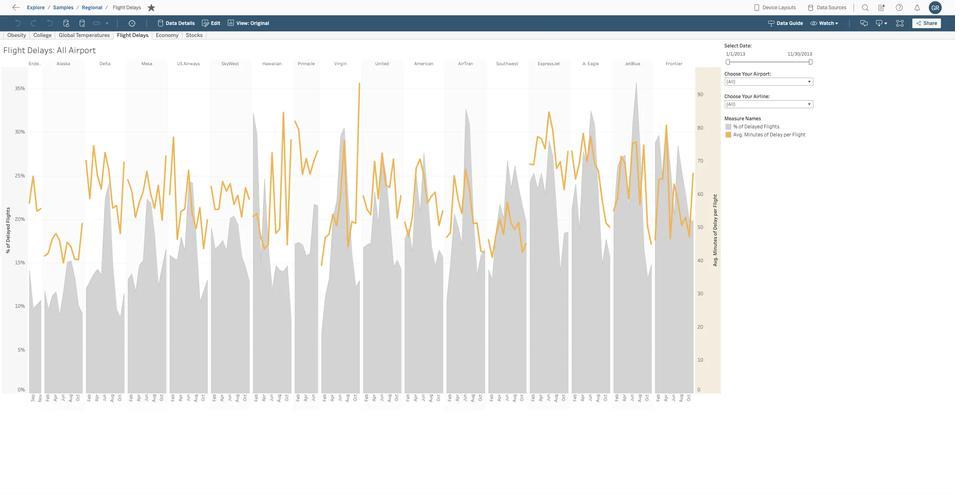 Task type: locate. For each thing, give the bounding box(es) containing it.
explore / samples / regional /
[[27, 5, 108, 10]]

0 horizontal spatial /
[[48, 5, 50, 10]]

1 / from the left
[[48, 5, 50, 10]]

2 horizontal spatial /
[[105, 5, 108, 10]]

/ right samples on the top left of page
[[76, 5, 79, 10]]

/ right "to"
[[48, 5, 50, 10]]

to
[[36, 6, 43, 14]]

2 / from the left
[[76, 5, 79, 10]]

content
[[44, 6, 69, 14]]

samples link
[[53, 4, 74, 11]]

/ left 'flight'
[[105, 5, 108, 10]]

explore link
[[27, 4, 45, 11]]

delays
[[126, 5, 141, 10]]

skip to content link
[[19, 4, 82, 15]]

skip to content
[[21, 6, 69, 14]]

1 horizontal spatial /
[[76, 5, 79, 10]]

3 / from the left
[[105, 5, 108, 10]]

/
[[48, 5, 50, 10], [76, 5, 79, 10], [105, 5, 108, 10]]



Task type: vqa. For each thing, say whether or not it's contained in the screenshot.
the bottommost Textscan
no



Task type: describe. For each thing, give the bounding box(es) containing it.
regional
[[82, 5, 103, 10]]

flight
[[113, 5, 125, 10]]

flight delays element
[[111, 5, 143, 10]]

regional link
[[82, 4, 103, 11]]

skip
[[21, 6, 35, 14]]

flight delays
[[113, 5, 141, 10]]

samples
[[53, 5, 74, 10]]

explore
[[27, 5, 45, 10]]



